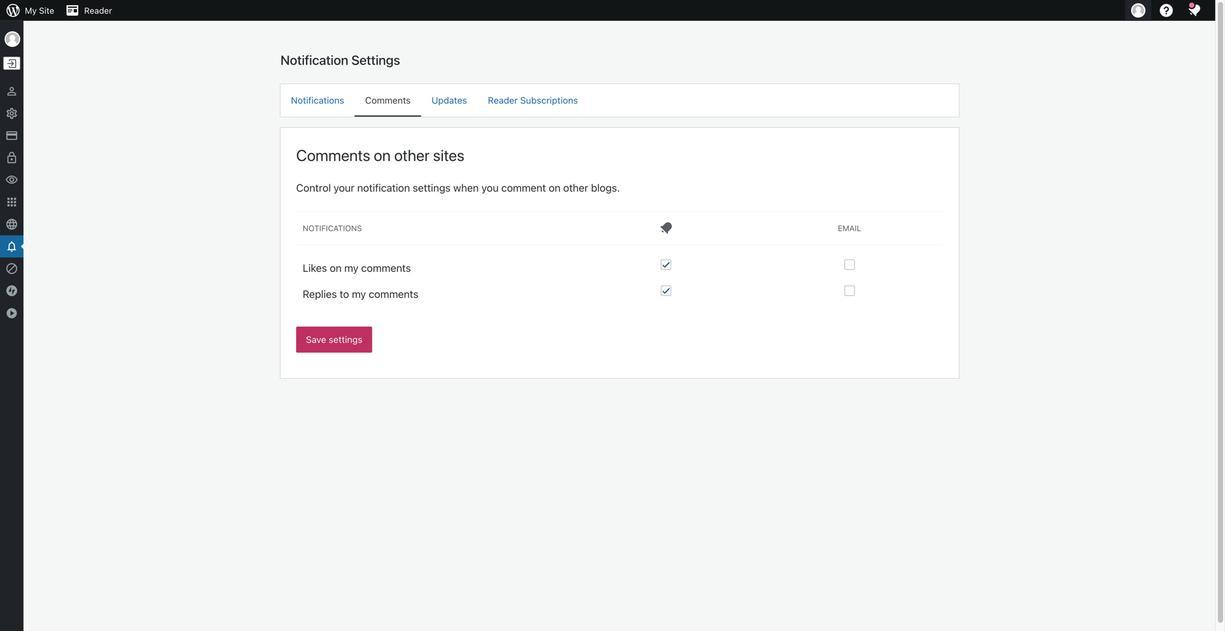 Task type: describe. For each thing, give the bounding box(es) containing it.
control
[[296, 182, 331, 194]]

blogs.
[[591, 182, 620, 194]]

lock image
[[5, 151, 18, 164]]

notifications
[[303, 224, 362, 233]]

email
[[838, 224, 862, 233]]

my for to
[[352, 288, 366, 301]]

on for sites
[[374, 146, 391, 164]]

menu containing notifications
[[281, 84, 959, 117]]

log out of wordpress.com image
[[6, 58, 18, 70]]

reader subscriptions link
[[478, 84, 589, 116]]

notifications link
[[281, 84, 355, 116]]

block image
[[5, 262, 18, 275]]

on for comments
[[330, 262, 342, 274]]

notifications image
[[5, 240, 18, 253]]

0 vertical spatial other
[[394, 146, 430, 164]]

likes
[[303, 262, 327, 274]]

1 vertical spatial other
[[564, 182, 589, 194]]

help image
[[1159, 3, 1175, 18]]

replies to my comments
[[303, 288, 419, 301]]

save settings
[[306, 335, 363, 345]]

sites
[[433, 146, 465, 164]]

notifications
[[291, 95, 344, 106]]

noah lott image
[[5, 31, 20, 47]]

my profile image
[[1132, 3, 1146, 18]]

comments link
[[355, 84, 421, 116]]

save
[[306, 335, 326, 345]]

comments on other sites main content
[[281, 52, 959, 379]]

visibility image
[[5, 174, 18, 187]]

to
[[340, 288, 349, 301]]

1 horizontal spatial settings
[[413, 182, 451, 194]]

comments on other sites
[[296, 146, 465, 164]]

reader for reader
[[84, 6, 112, 15]]



Task type: vqa. For each thing, say whether or not it's contained in the screenshot.
the bottommost settings
yes



Task type: locate. For each thing, give the bounding box(es) containing it.
when
[[454, 182, 479, 194]]

my right the to
[[352, 288, 366, 301]]

2 vertical spatial on
[[330, 262, 342, 274]]

site
[[39, 6, 54, 15]]

updates link
[[421, 84, 478, 116]]

my site link
[[0, 0, 59, 21]]

1 horizontal spatial on
[[374, 146, 391, 164]]

0 vertical spatial reader
[[84, 6, 112, 15]]

0 vertical spatial my
[[345, 262, 359, 274]]

settings right the save
[[329, 335, 363, 345]]

1 vertical spatial comments
[[296, 146, 370, 164]]

1 horizontal spatial reader
[[488, 95, 518, 106]]

on right comment
[[549, 182, 561, 194]]

notification settings
[[281, 52, 400, 68]]

0 horizontal spatial on
[[330, 262, 342, 274]]

settings inside button
[[329, 335, 363, 345]]

my up the to
[[345, 262, 359, 274]]

2 horizontal spatial on
[[549, 182, 561, 194]]

your
[[334, 182, 355, 194]]

on
[[374, 146, 391, 164], [549, 182, 561, 194], [330, 262, 342, 274]]

1 vertical spatial settings
[[329, 335, 363, 345]]

likes on my comments
[[303, 262, 411, 274]]

reader link
[[59, 0, 117, 21]]

comments
[[361, 262, 411, 274], [369, 288, 419, 301]]

control your notification settings when you comment on other blogs.
[[296, 182, 620, 194]]

apps image
[[5, 196, 18, 209]]

0 horizontal spatial other
[[394, 146, 430, 164]]

my
[[25, 6, 37, 15]]

reader for reader subscriptions
[[488, 95, 518, 106]]

comments for likes on my comments
[[361, 262, 411, 274]]

my site
[[25, 6, 54, 15]]

settings image
[[5, 107, 18, 120]]

comments up comments on other sites
[[365, 95, 411, 106]]

save settings button
[[296, 327, 372, 353]]

comments for replies to my comments
[[369, 288, 419, 301]]

subscriptions
[[521, 95, 578, 106]]

menu
[[281, 84, 959, 117]]

person image
[[5, 85, 18, 98]]

comments inside comments link
[[365, 95, 411, 106]]

comments up your
[[296, 146, 370, 164]]

reader subscriptions
[[488, 95, 578, 106]]

1 vertical spatial on
[[549, 182, 561, 194]]

reader inside comments on other sites main content
[[488, 95, 518, 106]]

None checkbox
[[661, 260, 672, 270], [845, 260, 855, 270], [661, 286, 672, 296], [661, 260, 672, 270], [845, 260, 855, 270], [661, 286, 672, 296]]

reader left subscriptions
[[488, 95, 518, 106]]

comments for comments
[[365, 95, 411, 106]]

comment
[[502, 182, 546, 194]]

0 horizontal spatial reader
[[84, 6, 112, 15]]

0 vertical spatial on
[[374, 146, 391, 164]]

credit_card image
[[5, 129, 18, 142]]

on right likes
[[330, 262, 342, 274]]

you
[[482, 182, 499, 194]]

0 vertical spatial comments
[[365, 95, 411, 106]]

my for on
[[345, 262, 359, 274]]

comments up replies to my comments
[[361, 262, 411, 274]]

notification
[[357, 182, 410, 194]]

none checkbox inside comments on other sites main content
[[845, 286, 855, 296]]

1 vertical spatial comments
[[369, 288, 419, 301]]

my
[[345, 262, 359, 274], [352, 288, 366, 301]]

comments
[[365, 95, 411, 106], [296, 146, 370, 164]]

updates
[[432, 95, 467, 106]]

settings left when
[[413, 182, 451, 194]]

other
[[394, 146, 430, 164], [564, 182, 589, 194]]

comments for comments on other sites
[[296, 146, 370, 164]]

0 vertical spatial comments
[[361, 262, 411, 274]]

1 vertical spatial my
[[352, 288, 366, 301]]

None checkbox
[[845, 286, 855, 296]]

1 vertical spatial reader
[[488, 95, 518, 106]]

reader right site
[[84, 6, 112, 15]]

comments down likes on my comments
[[369, 288, 419, 301]]

other left blogs.
[[564, 182, 589, 194]]

on up notification
[[374, 146, 391, 164]]

other left sites
[[394, 146, 430, 164]]

0 vertical spatial settings
[[413, 182, 451, 194]]

settings
[[413, 182, 451, 194], [329, 335, 363, 345]]

language image
[[5, 218, 18, 231]]

1 horizontal spatial other
[[564, 182, 589, 194]]

replies
[[303, 288, 337, 301]]

0 horizontal spatial settings
[[329, 335, 363, 345]]

reader
[[84, 6, 112, 15], [488, 95, 518, 106]]

manage your notifications image
[[1187, 3, 1203, 18]]



